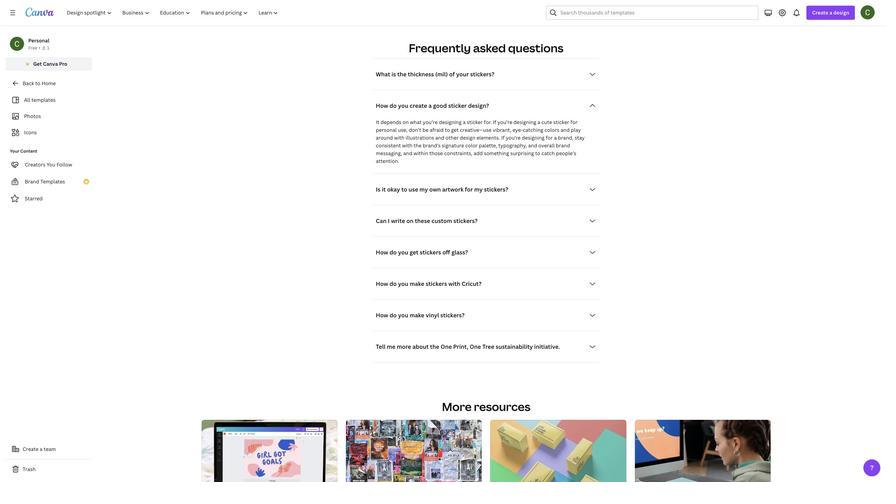 Task type: locate. For each thing, give the bounding box(es) containing it.
0 vertical spatial the
[[398, 70, 407, 78]]

can i write on these custom stickers? button
[[373, 214, 600, 228]]

around
[[376, 134, 393, 141]]

designing
[[439, 119, 462, 126], [514, 119, 537, 126], [522, 134, 545, 141]]

stickers? inside dropdown button
[[470, 70, 495, 78]]

1 horizontal spatial get
[[451, 127, 459, 133]]

sticker right good
[[448, 102, 467, 110]]

it
[[376, 119, 380, 126]]

with
[[394, 134, 405, 141], [402, 142, 413, 149], [449, 280, 461, 288]]

0 vertical spatial with
[[394, 134, 405, 141]]

on inside it depends on what you're designing a sticker for. if you're designing a cute sticker for personal use, don't be afraid to get creative—use vibrant, eye-catching colors and play around with illustrations and other design elements. if you're designing for a brand, stay consistent with the brand's signature color palette, typography, and overall brand messaging, and within those constraints, add something surprising to catch people's attention.
[[403, 119, 409, 126]]

eye-
[[513, 127, 523, 133]]

the right about
[[430, 343, 440, 351]]

illustrations
[[406, 134, 434, 141]]

follow
[[57, 161, 72, 168]]

you for how do you make vinyl stickers?
[[398, 312, 409, 320]]

make left vinyl
[[410, 312, 425, 320]]

artwork
[[442, 186, 464, 194]]

get up other
[[451, 127, 459, 133]]

3 you from the top
[[398, 280, 409, 288]]

0 vertical spatial if
[[493, 119, 497, 126]]

make up the how do you make vinyl stickers? at the bottom
[[410, 280, 425, 288]]

templates
[[31, 97, 56, 103]]

0 horizontal spatial create
[[23, 446, 39, 453]]

for inside dropdown button
[[465, 186, 473, 194]]

on inside dropdown button
[[407, 217, 414, 225]]

1 vertical spatial for
[[546, 134, 553, 141]]

0 vertical spatial stickers
[[420, 249, 441, 257]]

own
[[430, 186, 441, 194]]

design
[[834, 9, 850, 16], [460, 134, 476, 141]]

get canva pro
[[33, 61, 67, 67]]

of
[[449, 70, 455, 78]]

design left christina overa image
[[834, 9, 850, 16]]

do for how do you make stickers with cricut?
[[390, 280, 397, 288]]

1 horizontal spatial if
[[501, 134, 505, 141]]

something
[[484, 150, 509, 157]]

and down afraid
[[436, 134, 445, 141]]

one left the tree
[[470, 343, 481, 351]]

you're up vibrant,
[[498, 119, 513, 126]]

0 horizontal spatial one
[[441, 343, 452, 351]]

the right the is
[[398, 70, 407, 78]]

2 horizontal spatial for
[[571, 119, 578, 126]]

0 vertical spatial design
[[834, 9, 850, 16]]

design up color
[[460, 134, 476, 141]]

brand,
[[558, 134, 574, 141]]

2 horizontal spatial the
[[430, 343, 440, 351]]

your
[[10, 148, 19, 154]]

0 horizontal spatial for
[[465, 186, 473, 194]]

0 vertical spatial make
[[410, 280, 425, 288]]

1 horizontal spatial one
[[470, 343, 481, 351]]

create
[[813, 9, 829, 16], [23, 446, 39, 453]]

one left print,
[[441, 343, 452, 351]]

stickers for off
[[420, 249, 441, 257]]

stickers
[[420, 249, 441, 257], [426, 280, 447, 288]]

1 make from the top
[[410, 280, 425, 288]]

cute
[[542, 119, 552, 126]]

icons
[[24, 129, 37, 136]]

design inside create a design dropdown button
[[834, 9, 850, 16]]

templates
[[40, 178, 65, 185]]

sticker up "colors"
[[554, 119, 570, 126]]

designing down catching
[[522, 134, 545, 141]]

the inside dropdown button
[[398, 70, 407, 78]]

my right use
[[420, 186, 428, 194]]

with left cricut?
[[449, 280, 461, 288]]

4 how from the top
[[376, 312, 388, 320]]

design inside it depends on what you're designing a sticker for. if you're designing a cute sticker for personal use, don't be afraid to get creative—use vibrant, eye-catching colors and play around with illustrations and other design elements. if you're designing for a brand, stay consistent with the brand's signature color palette, typography, and overall brand messaging, and within those constraints, add something surprising to catch people's attention.
[[460, 134, 476, 141]]

3 how from the top
[[376, 280, 388, 288]]

stickers up vinyl
[[426, 280, 447, 288]]

2 vertical spatial for
[[465, 186, 473, 194]]

1 horizontal spatial for
[[546, 134, 553, 141]]

create for create a design
[[813, 9, 829, 16]]

on
[[403, 119, 409, 126], [407, 217, 414, 225]]

if
[[493, 119, 497, 126], [501, 134, 505, 141]]

vibrant,
[[493, 127, 512, 133]]

2 one from the left
[[470, 343, 481, 351]]

frequently
[[409, 40, 471, 56]]

you for how do you make stickers with cricut?
[[398, 280, 409, 288]]

1 vertical spatial with
[[402, 142, 413, 149]]

one
[[441, 343, 452, 351], [470, 343, 481, 351]]

1 do from the top
[[390, 102, 397, 110]]

do
[[390, 102, 397, 110], [390, 249, 397, 257], [390, 280, 397, 288], [390, 312, 397, 320]]

1 vertical spatial on
[[407, 217, 414, 225]]

1 vertical spatial if
[[501, 134, 505, 141]]

stickers? right vinyl
[[441, 312, 465, 320]]

0 vertical spatial for
[[571, 119, 578, 126]]

2 make from the top
[[410, 312, 425, 320]]

with down 'use,'
[[394, 134, 405, 141]]

do for how do you create a good sticker design?
[[390, 102, 397, 110]]

add
[[474, 150, 483, 157]]

free
[[28, 45, 37, 51]]

how for how do you make stickers with cricut?
[[376, 280, 388, 288]]

0 horizontal spatial if
[[493, 119, 497, 126]]

stickers? up can i write on these custom stickers? dropdown button
[[484, 186, 509, 194]]

glass?
[[452, 249, 468, 257]]

1 horizontal spatial create
[[813, 9, 829, 16]]

2 vertical spatial the
[[430, 343, 440, 351]]

1 vertical spatial make
[[410, 312, 425, 320]]

stickers for with
[[426, 280, 447, 288]]

is
[[376, 186, 381, 194]]

my right artwork
[[475, 186, 483, 194]]

on up 'use,'
[[403, 119, 409, 126]]

your ultimate guide to visual marketing image
[[635, 420, 771, 483]]

the
[[398, 70, 407, 78], [414, 142, 422, 149], [430, 343, 440, 351]]

0 vertical spatial on
[[403, 119, 409, 126]]

for down "colors"
[[546, 134, 553, 141]]

how do you make vinyl stickers? button
[[373, 309, 600, 323]]

how for how do you create a good sticker design?
[[376, 102, 388, 110]]

you
[[47, 161, 55, 168]]

sticker up creative—use
[[467, 119, 483, 126]]

on right write
[[407, 217, 414, 225]]

0 vertical spatial create
[[813, 9, 829, 16]]

1 you from the top
[[398, 102, 409, 110]]

50 print ad ideas image
[[346, 420, 482, 483]]

1
[[47, 45, 49, 51]]

home
[[42, 80, 56, 87]]

make for vinyl
[[410, 312, 425, 320]]

catching
[[523, 127, 544, 133]]

2 do from the top
[[390, 249, 397, 257]]

okay
[[387, 186, 400, 194]]

make
[[410, 280, 425, 288], [410, 312, 425, 320]]

consistent
[[376, 142, 401, 149]]

the down illustrations
[[414, 142, 422, 149]]

more
[[397, 343, 411, 351]]

what is the thickness (mil) of your stickers?
[[376, 70, 495, 78]]

i
[[388, 217, 390, 225]]

tell me more about the one print, one tree sustainability initiative. button
[[373, 340, 600, 354]]

create inside button
[[23, 446, 39, 453]]

4 you from the top
[[398, 312, 409, 320]]

for up play
[[571, 119, 578, 126]]

you're up the be
[[423, 119, 438, 126]]

1 horizontal spatial the
[[414, 142, 422, 149]]

to inside dropdown button
[[402, 186, 407, 194]]

brand templates
[[25, 178, 65, 185]]

surprising
[[511, 150, 534, 157]]

more resources
[[442, 400, 531, 415]]

to left use
[[402, 186, 407, 194]]

my
[[420, 186, 428, 194], [475, 186, 483, 194]]

2 you from the top
[[398, 249, 409, 257]]

good
[[433, 102, 447, 110]]

how do you create a good sticker design?
[[376, 102, 489, 110]]

you for how do you create a good sticker design?
[[398, 102, 409, 110]]

create a team
[[23, 446, 56, 453]]

how
[[376, 102, 388, 110], [376, 249, 388, 257], [376, 280, 388, 288], [376, 312, 388, 320]]

print,
[[453, 343, 469, 351]]

0 horizontal spatial design
[[460, 134, 476, 141]]

brand templates link
[[6, 175, 92, 189]]

stickers?
[[470, 70, 495, 78], [484, 186, 509, 194], [454, 217, 478, 225], [441, 312, 465, 320]]

1 vertical spatial design
[[460, 134, 476, 141]]

sustainability
[[496, 343, 533, 351]]

brand's
[[423, 142, 441, 149]]

design?
[[468, 102, 489, 110]]

create a sticker in canva image
[[202, 420, 337, 483]]

brand
[[25, 178, 39, 185]]

creative—use
[[460, 127, 492, 133]]

1 vertical spatial stickers
[[426, 280, 447, 288]]

1 horizontal spatial design
[[834, 9, 850, 16]]

1 vertical spatial the
[[414, 142, 422, 149]]

within
[[414, 150, 428, 157]]

3 do from the top
[[390, 280, 397, 288]]

make for stickers
[[410, 280, 425, 288]]

0 horizontal spatial the
[[398, 70, 407, 78]]

stickers left off
[[420, 249, 441, 257]]

0 horizontal spatial my
[[420, 186, 428, 194]]

1 horizontal spatial my
[[475, 186, 483, 194]]

is it okay to use my own artwork for my stickers?
[[376, 186, 509, 194]]

if right the for.
[[493, 119, 497, 126]]

for right artwork
[[465, 186, 473, 194]]

brand
[[556, 142, 570, 149]]

designing up eye-
[[514, 119, 537, 126]]

0 vertical spatial get
[[451, 127, 459, 133]]

create for create a team
[[23, 446, 39, 453]]

the inside dropdown button
[[430, 343, 440, 351]]

vinyl
[[426, 312, 439, 320]]

me
[[387, 343, 396, 351]]

trash
[[23, 466, 36, 473]]

0 horizontal spatial get
[[410, 249, 419, 257]]

2 how from the top
[[376, 249, 388, 257]]

4 do from the top
[[390, 312, 397, 320]]

if down vibrant,
[[501, 134, 505, 141]]

2 vertical spatial with
[[449, 280, 461, 288]]

1 one from the left
[[441, 343, 452, 351]]

stickers? right custom
[[454, 217, 478, 225]]

use,
[[398, 127, 408, 133]]

get left off
[[410, 249, 419, 257]]

photos
[[24, 113, 41, 120]]

1 how from the top
[[376, 102, 388, 110]]

do for how do you get stickers off glass?
[[390, 249, 397, 257]]

to
[[35, 80, 40, 87], [445, 127, 450, 133], [536, 150, 541, 157], [402, 186, 407, 194]]

create inside dropdown button
[[813, 9, 829, 16]]

1 vertical spatial get
[[410, 249, 419, 257]]

is it okay to use my own artwork for my stickers? button
[[373, 183, 600, 197]]

with down illustrations
[[402, 142, 413, 149]]

color
[[466, 142, 478, 149]]

back to home link
[[6, 76, 92, 91]]

1 vertical spatial create
[[23, 446, 39, 453]]

stay
[[575, 134, 585, 141]]

None search field
[[547, 6, 759, 20]]

stickers? right your
[[470, 70, 495, 78]]

with inside dropdown button
[[449, 280, 461, 288]]



Task type: vqa. For each thing, say whether or not it's contained in the screenshot.
CREATE A STICKER IN CANVA image at left bottom
yes



Task type: describe. For each thing, give the bounding box(es) containing it.
designing up afraid
[[439, 119, 462, 126]]

you're up typography,
[[506, 134, 521, 141]]

50 insanely creative and stunning packaging designs image
[[490, 420, 627, 483]]

1 my from the left
[[420, 186, 428, 194]]

personal
[[376, 127, 397, 133]]

play
[[571, 127, 581, 133]]

frequently asked questions
[[409, 40, 564, 56]]

attention.
[[376, 158, 400, 165]]

to left catch
[[536, 150, 541, 157]]

signature
[[442, 142, 464, 149]]

catch
[[542, 150, 555, 157]]

and left within
[[404, 150, 413, 157]]

back to home
[[23, 80, 56, 87]]

content
[[20, 148, 37, 154]]

how do you get stickers off glass? button
[[373, 246, 600, 260]]

all
[[24, 97, 30, 103]]

for.
[[484, 119, 492, 126]]

•
[[39, 45, 40, 51]]

creators
[[25, 161, 45, 168]]

typography,
[[499, 142, 527, 149]]

about
[[413, 343, 429, 351]]

2 my from the left
[[475, 186, 483, 194]]

those
[[430, 150, 443, 157]]

people's
[[556, 150, 577, 157]]

asked
[[473, 40, 506, 56]]

icons link
[[10, 126, 88, 139]]

creators you follow
[[25, 161, 72, 168]]

creators you follow link
[[6, 158, 92, 172]]

how do you get stickers off glass?
[[376, 249, 468, 257]]

create a design button
[[807, 6, 855, 20]]

do for how do you make vinyl stickers?
[[390, 312, 397, 320]]

all templates link
[[10, 93, 88, 107]]

tell
[[376, 343, 386, 351]]

overall
[[539, 142, 555, 149]]

starred
[[25, 195, 43, 202]]

be
[[423, 127, 429, 133]]

you for how do you get stickers off glass?
[[398, 249, 409, 257]]

christina overa image
[[861, 5, 875, 19]]

how for how do you get stickers off glass?
[[376, 249, 388, 257]]

photos link
[[10, 110, 88, 123]]

and up 'surprising'
[[528, 142, 537, 149]]

what
[[410, 119, 422, 126]]

(mil)
[[436, 70, 448, 78]]

it depends on what you're designing a sticker for. if you're designing a cute sticker for personal use, don't be afraid to get creative—use vibrant, eye-catching colors and play around with illustrations and other design elements. if you're designing for a brand, stay consistent with the brand's signature color palette, typography, and overall brand messaging, and within those constraints, add something surprising to catch people's attention.
[[376, 119, 585, 165]]

write
[[391, 217, 405, 225]]

the inside it depends on what you're designing a sticker for. if you're designing a cute sticker for personal use, don't be afraid to get creative—use vibrant, eye-catching colors and play around with illustrations and other design elements. if you're designing for a brand, stay consistent with the brand's signature color palette, typography, and overall brand messaging, and within those constraints, add something surprising to catch people's attention.
[[414, 142, 422, 149]]

can
[[376, 217, 387, 225]]

depends
[[381, 119, 402, 126]]

it
[[382, 186, 386, 194]]

what
[[376, 70, 390, 78]]

tell me more about the one print, one tree sustainability initiative.
[[376, 343, 560, 351]]

starred link
[[6, 192, 92, 206]]

how for how do you make vinyl stickers?
[[376, 312, 388, 320]]

create a team button
[[6, 443, 92, 457]]

custom
[[432, 217, 452, 225]]

stickers? inside dropdown button
[[484, 186, 509, 194]]

resources
[[474, 400, 531, 415]]

thickness
[[408, 70, 434, 78]]

team
[[44, 446, 56, 453]]

can i write on these custom stickers?
[[376, 217, 478, 225]]

use
[[409, 186, 418, 194]]

a inside button
[[40, 446, 43, 453]]

sticker inside dropdown button
[[448, 102, 467, 110]]

questions
[[508, 40, 564, 56]]

personal
[[28, 37, 49, 44]]

free •
[[28, 45, 40, 51]]

trash link
[[6, 463, 92, 477]]

off
[[443, 249, 450, 257]]

more
[[442, 400, 472, 415]]

to up other
[[445, 127, 450, 133]]

pro
[[59, 61, 67, 67]]

to right back
[[35, 80, 40, 87]]

elements.
[[477, 134, 500, 141]]

is
[[392, 70, 396, 78]]

don't
[[409, 127, 422, 133]]

these
[[415, 217, 430, 225]]

palette,
[[479, 142, 497, 149]]

get inside dropdown button
[[410, 249, 419, 257]]

how do you make stickers with cricut? button
[[373, 277, 600, 291]]

canva
[[43, 61, 58, 67]]

top level navigation element
[[62, 6, 284, 20]]

and up brand, on the top right of the page
[[561, 127, 570, 133]]

Search search field
[[561, 6, 754, 19]]

get inside it depends on what you're designing a sticker for. if you're designing a cute sticker for personal use, don't be afraid to get creative—use vibrant, eye-catching colors and play around with illustrations and other design elements. if you're designing for a brand, stay consistent with the brand's signature color palette, typography, and overall brand messaging, and within those constraints, add something surprising to catch people's attention.
[[451, 127, 459, 133]]

get canva pro button
[[6, 57, 92, 71]]

messaging,
[[376, 150, 402, 157]]

constraints,
[[444, 150, 473, 157]]

other
[[446, 134, 459, 141]]



